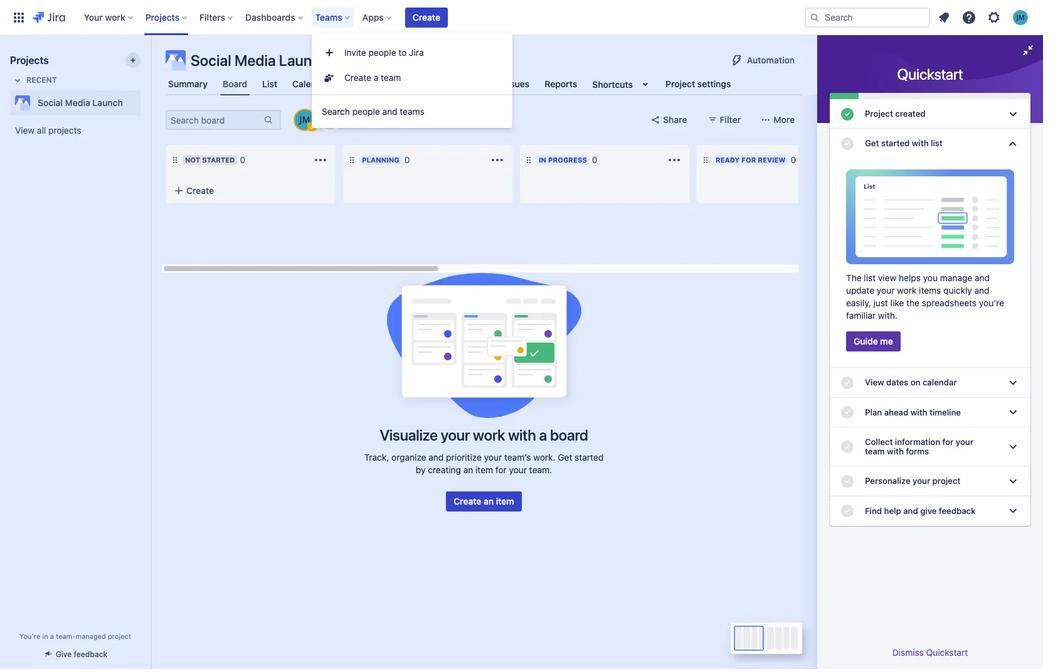 Task type: locate. For each thing, give the bounding box(es) containing it.
social up the summary
[[191, 51, 231, 69]]

2 chevron image from the top
[[1006, 439, 1021, 454]]

0 vertical spatial item
[[476, 464, 493, 475]]

easily,
[[847, 298, 872, 308]]

started for 0
[[202, 156, 235, 164]]

a inside create a team button
[[374, 72, 379, 83]]

create button
[[405, 7, 448, 27], [166, 180, 336, 202]]

1 vertical spatial feedback
[[74, 650, 108, 659]]

0 vertical spatial for
[[742, 156, 757, 164]]

2 vertical spatial chevron image
[[1006, 375, 1021, 390]]

0 horizontal spatial list
[[865, 273, 876, 283]]

chevron image inside personalize your project dropdown button
[[1006, 474, 1021, 489]]

track,
[[364, 452, 389, 463]]

1 chevron image from the top
[[1006, 405, 1021, 420]]

automation
[[747, 55, 795, 65]]

tab list
[[158, 73, 810, 95]]

item
[[476, 464, 493, 475], [496, 496, 514, 507]]

create button inside primary element
[[405, 7, 448, 27]]

feedback right the give at the bottom of page
[[939, 506, 976, 516]]

project inside dropdown button
[[866, 109, 894, 119]]

work up 'track, organize and prioritize your team's work. get started by creating an item for your team.'
[[473, 426, 505, 444]]

started inside dropdown button
[[882, 138, 910, 148]]

issues link
[[501, 73, 532, 95]]

1 vertical spatial a
[[539, 426, 547, 444]]

and inside button
[[383, 106, 398, 117]]

feedback down 'managed'
[[74, 650, 108, 659]]

checked image inside find help and give feedback dropdown button
[[840, 503, 855, 519]]

1 horizontal spatial started
[[575, 452, 604, 463]]

column actions menu image down add people image
[[313, 153, 328, 168]]

apps
[[363, 12, 384, 22]]

create down invite on the left top
[[345, 72, 372, 83]]

project left created
[[866, 109, 894, 119]]

minimize image
[[1021, 43, 1036, 58]]

0 vertical spatial started
[[882, 138, 910, 148]]

3 checked image from the top
[[840, 474, 855, 489]]

4 chevron image from the top
[[1006, 503, 1021, 519]]

chevron image for get started with list
[[1006, 136, 1021, 151]]

banner containing your work
[[0, 0, 1044, 35]]

2 horizontal spatial work
[[898, 285, 917, 296]]

0 vertical spatial people
[[369, 47, 396, 58]]

0 horizontal spatial create button
[[166, 180, 336, 202]]

0 vertical spatial a
[[374, 72, 379, 83]]

0
[[240, 154, 246, 165], [405, 154, 410, 165], [592, 154, 598, 165], [791, 154, 797, 165]]

a up work.
[[539, 426, 547, 444]]

planning 0
[[362, 154, 410, 165]]

media up view all projects link on the top left
[[65, 97, 90, 108]]

your down 'view'
[[877, 285, 895, 296]]

0 vertical spatial projects
[[145, 12, 180, 22]]

an down prioritize
[[464, 464, 473, 475]]

1 vertical spatial create button
[[166, 180, 336, 202]]

started down the board
[[575, 452, 604, 463]]

and left teams
[[383, 106, 398, 117]]

prioritize
[[446, 452, 482, 463]]

chevron image for personalize your project
[[1006, 474, 1021, 489]]

1 horizontal spatial an
[[484, 496, 494, 507]]

view inside view all projects link
[[15, 125, 35, 136]]

1 vertical spatial project
[[108, 632, 131, 640]]

0 vertical spatial project
[[933, 476, 961, 486]]

collect information for your team with forms
[[866, 437, 974, 456]]

2 vertical spatial checked image
[[840, 405, 855, 420]]

item down prioritize
[[476, 464, 493, 475]]

3 checked image from the top
[[840, 405, 855, 420]]

1 horizontal spatial media
[[235, 51, 276, 69]]

social media launch
[[191, 51, 329, 69], [38, 97, 123, 108]]

column actions menu image
[[667, 153, 682, 168]]

0 vertical spatial team
[[381, 72, 401, 83]]

your down the timeline
[[956, 437, 974, 447]]

checked image left get started with list
[[840, 136, 855, 151]]

started inside not started 0
[[202, 156, 235, 164]]

visualize
[[380, 426, 438, 444]]

organize
[[392, 452, 427, 463]]

and inside 'track, organize and prioritize your team's work. get started by creating an item for your team.'
[[429, 452, 444, 463]]

create down the creating
[[454, 496, 482, 507]]

view left dates
[[866, 377, 885, 388]]

1 horizontal spatial project
[[933, 476, 961, 486]]

1 horizontal spatial a
[[374, 72, 379, 83]]

calendar
[[293, 78, 330, 89]]

jira image
[[33, 10, 65, 25], [33, 10, 65, 25]]

with down project created dropdown button
[[912, 138, 929, 148]]

guide me button
[[847, 332, 901, 352]]

1 horizontal spatial social media launch
[[191, 51, 329, 69]]

automation button
[[722, 50, 803, 70]]

create down not
[[186, 185, 214, 196]]

2 horizontal spatial started
[[882, 138, 910, 148]]

social media launch up "list"
[[191, 51, 329, 69]]

0 vertical spatial social
[[191, 51, 231, 69]]

more
[[774, 114, 795, 125]]

with
[[912, 138, 929, 148], [911, 407, 928, 417], [508, 426, 536, 444], [888, 446, 904, 456]]

2 checked image from the top
[[840, 439, 855, 454]]

1 horizontal spatial feedback
[[939, 506, 976, 516]]

your work button
[[80, 7, 138, 27]]

media inside social media launch link
[[65, 97, 90, 108]]

jira
[[409, 47, 424, 58]]

an down 'track, organize and prioritize your team's work. get started by creating an item for your team.'
[[484, 496, 494, 507]]

checked image for plan
[[840, 405, 855, 420]]

1 checked image from the top
[[840, 106, 855, 122]]

0 vertical spatial checked image
[[840, 136, 855, 151]]

checked image inside 'view dates on calendar' dropdown button
[[840, 375, 855, 390]]

filters
[[200, 12, 225, 22]]

1 horizontal spatial for
[[742, 156, 757, 164]]

social down recent
[[38, 97, 63, 108]]

Search field
[[805, 7, 931, 27]]

0 horizontal spatial started
[[202, 156, 235, 164]]

like
[[891, 298, 905, 308]]

0 horizontal spatial view
[[15, 125, 35, 136]]

with inside collect information for your team with forms
[[888, 446, 904, 456]]

0 horizontal spatial work
[[105, 12, 125, 22]]

2 checked image from the top
[[840, 375, 855, 390]]

forms link
[[393, 73, 451, 95]]

and inside dropdown button
[[904, 506, 919, 516]]

checked image down guide
[[840, 375, 855, 390]]

0 horizontal spatial team
[[381, 72, 401, 83]]

feedback inside dropdown button
[[939, 506, 976, 516]]

1 vertical spatial media
[[65, 97, 90, 108]]

your down team's
[[509, 464, 527, 475]]

with inside the get started with list dropdown button
[[912, 138, 929, 148]]

calendar link
[[290, 73, 332, 95]]

0 horizontal spatial feedback
[[74, 650, 108, 659]]

0 horizontal spatial item
[[476, 464, 493, 475]]

1 vertical spatial work
[[898, 285, 917, 296]]

with left forms
[[888, 446, 904, 456]]

chevron image inside find help and give feedback dropdown button
[[1006, 503, 1021, 519]]

add people image
[[323, 112, 338, 127]]

collapse recent projects image
[[10, 73, 25, 88]]

invite people to jira image
[[322, 45, 337, 60]]

work
[[105, 12, 125, 22], [898, 285, 917, 296], [473, 426, 505, 444]]

2 chevron image from the top
[[1006, 136, 1021, 151]]

recent
[[26, 75, 57, 85]]

and up the creating
[[429, 452, 444, 463]]

checked image for project
[[840, 106, 855, 122]]

chevron image
[[1006, 405, 1021, 420], [1006, 439, 1021, 454], [1006, 474, 1021, 489], [1006, 503, 1021, 519]]

1 vertical spatial for
[[943, 437, 954, 447]]

ready for review 0
[[716, 154, 797, 165]]

quickstart up project created dropdown button
[[898, 65, 964, 83]]

0 horizontal spatial column actions menu image
[[313, 153, 328, 168]]

checked image inside project created dropdown button
[[840, 106, 855, 122]]

team down invite people to jira
[[381, 72, 401, 83]]

0 horizontal spatial social
[[38, 97, 63, 108]]

timeline
[[930, 407, 962, 417]]

invite
[[345, 47, 366, 58]]

launch left add to starred icon
[[93, 97, 123, 108]]

0 horizontal spatial project
[[666, 78, 696, 89]]

0 right review
[[791, 154, 797, 165]]

create
[[413, 12, 441, 22], [345, 72, 372, 83], [186, 185, 214, 196], [454, 496, 482, 507]]

for inside collect information for your team with forms
[[943, 437, 954, 447]]

and up 'you're'
[[975, 285, 990, 296]]

0 horizontal spatial for
[[496, 464, 507, 475]]

started for with
[[882, 138, 910, 148]]

help image
[[962, 10, 977, 25]]

project left settings
[[666, 78, 696, 89]]

2 horizontal spatial a
[[539, 426, 547, 444]]

2 horizontal spatial for
[[943, 437, 954, 447]]

with right ahead
[[911, 407, 928, 417]]

1 vertical spatial social media launch
[[38, 97, 123, 108]]

view
[[15, 125, 35, 136], [866, 377, 885, 388]]

1 horizontal spatial launch
[[279, 51, 329, 69]]

team's
[[505, 452, 531, 463]]

0 vertical spatial list
[[931, 138, 943, 148]]

progress
[[549, 156, 587, 164]]

0 horizontal spatial collapse image
[[470, 153, 485, 168]]

reports link
[[543, 73, 580, 95]]

people left "to" in the top of the page
[[369, 47, 396, 58]]

project right 'managed'
[[108, 632, 131, 640]]

item inside 'track, organize and prioritize your team's work. get started by creating an item for your team.'
[[476, 464, 493, 475]]

share button
[[643, 110, 695, 130]]

project up find help and give feedback dropdown button
[[933, 476, 961, 486]]

1 vertical spatial item
[[496, 496, 514, 507]]

0 horizontal spatial media
[[65, 97, 90, 108]]

1 horizontal spatial get
[[866, 138, 880, 148]]

get inside the get started with list dropdown button
[[866, 138, 880, 148]]

a down invite people to jira
[[374, 72, 379, 83]]

project for project settings
[[666, 78, 696, 89]]

column actions menu image left in on the right of the page
[[490, 153, 505, 168]]

tab list containing board
[[158, 73, 810, 95]]

find help and give feedback button
[[830, 496, 1031, 526]]

people down the timeline link
[[353, 106, 380, 117]]

get down project created
[[866, 138, 880, 148]]

2 vertical spatial for
[[496, 464, 507, 475]]

appswitcher icon image
[[11, 10, 26, 25]]

4 0 from the left
[[791, 154, 797, 165]]

1 horizontal spatial work
[[473, 426, 505, 444]]

for down the timeline
[[943, 437, 954, 447]]

search people and teams
[[322, 106, 425, 117]]

chevron image inside 'view dates on calendar' dropdown button
[[1006, 375, 1021, 390]]

collect
[[866, 437, 893, 447]]

chevron image for plan ahead with timeline
[[1006, 405, 1021, 420]]

summary link
[[166, 73, 210, 95]]

3 chevron image from the top
[[1006, 375, 1021, 390]]

1 checked image from the top
[[840, 136, 855, 151]]

team up personalize
[[866, 446, 885, 456]]

1 vertical spatial an
[[484, 496, 494, 507]]

checked image inside personalize your project dropdown button
[[840, 474, 855, 489]]

create an item button
[[446, 491, 522, 512]]

search image
[[810, 12, 820, 22]]

0 vertical spatial an
[[464, 464, 473, 475]]

chevron image inside collect information for your team with forms dropdown button
[[1006, 439, 1021, 454]]

get right work.
[[558, 452, 573, 463]]

checked image left project created
[[840, 106, 855, 122]]

checked image left plan
[[840, 405, 855, 420]]

2 column actions menu image from the left
[[490, 153, 505, 168]]

collect information for your team with forms button
[[830, 427, 1031, 467]]

0 horizontal spatial launch
[[93, 97, 123, 108]]

list down project created dropdown button
[[931, 138, 943, 148]]

column actions menu image
[[313, 153, 328, 168], [490, 153, 505, 168]]

and
[[383, 106, 398, 117], [975, 273, 990, 283], [975, 285, 990, 296], [429, 452, 444, 463], [904, 506, 919, 516]]

progress bar
[[830, 93, 1031, 99]]

work down helps
[[898, 285, 917, 296]]

0 vertical spatial view
[[15, 125, 35, 136]]

quickstart
[[898, 65, 964, 83], [927, 647, 969, 658]]

1 column actions menu image from the left
[[313, 153, 328, 168]]

not
[[185, 156, 200, 164]]

checked image left personalize
[[840, 474, 855, 489]]

0 vertical spatial create button
[[405, 7, 448, 27]]

1 vertical spatial view
[[866, 377, 885, 388]]

started down project created
[[882, 138, 910, 148]]

1 vertical spatial checked image
[[840, 375, 855, 390]]

me
[[881, 336, 894, 347]]

1 horizontal spatial item
[[496, 496, 514, 507]]

0 vertical spatial launch
[[279, 51, 329, 69]]

0 horizontal spatial get
[[558, 452, 573, 463]]

0 right progress
[[592, 154, 598, 165]]

1 vertical spatial chevron image
[[1006, 136, 1021, 151]]

social
[[191, 51, 231, 69], [38, 97, 63, 108]]

view dates on calendar button
[[830, 368, 1031, 398]]

1 vertical spatial team
[[866, 446, 885, 456]]

people
[[369, 47, 396, 58], [353, 106, 380, 117]]

list inside dropdown button
[[931, 138, 943, 148]]

1 vertical spatial started
[[202, 156, 235, 164]]

4 checked image from the top
[[840, 503, 855, 519]]

0 right planning
[[405, 154, 410, 165]]

item down 'track, organize and prioritize your team's work. get started by creating an item for your team.'
[[496, 496, 514, 507]]

for down team's
[[496, 464, 507, 475]]

1 vertical spatial get
[[558, 452, 573, 463]]

your
[[84, 12, 103, 22]]

1 0 from the left
[[240, 154, 246, 165]]

1 vertical spatial list
[[865, 273, 876, 283]]

1 vertical spatial project
[[866, 109, 894, 119]]

1 vertical spatial projects
[[10, 55, 49, 66]]

0 vertical spatial get
[[866, 138, 880, 148]]

group
[[312, 36, 513, 94]]

projects
[[48, 125, 81, 136]]

2 vertical spatial started
[[575, 452, 604, 463]]

with up team's
[[508, 426, 536, 444]]

1 horizontal spatial projects
[[145, 12, 180, 22]]

1 horizontal spatial create button
[[405, 7, 448, 27]]

all
[[37, 125, 46, 136]]

create button up jira
[[405, 7, 448, 27]]

projects up recent
[[10, 55, 49, 66]]

project inside dropdown button
[[933, 476, 961, 486]]

0 vertical spatial social media launch
[[191, 51, 329, 69]]

1 horizontal spatial team
[[866, 446, 885, 456]]

find
[[866, 506, 883, 516]]

2 vertical spatial work
[[473, 426, 505, 444]]

dismiss quickstart
[[893, 647, 969, 658]]

media up "list"
[[235, 51, 276, 69]]

0 horizontal spatial projects
[[10, 55, 49, 66]]

collapse image for 0
[[470, 153, 485, 168]]

team-
[[56, 632, 76, 640]]

create button down not started 0
[[166, 180, 336, 202]]

view left all
[[15, 125, 35, 136]]

collapse image for progress
[[647, 153, 662, 168]]

you're in a team-managed project
[[20, 632, 131, 640]]

automation image
[[730, 53, 745, 68]]

create a team
[[345, 72, 401, 83]]

3 chevron image from the top
[[1006, 474, 1021, 489]]

list
[[931, 138, 943, 148], [865, 273, 876, 283]]

1 horizontal spatial project
[[866, 109, 894, 119]]

a right in
[[50, 632, 54, 640]]

forms
[[907, 446, 930, 456]]

for right ready
[[742, 156, 757, 164]]

0 horizontal spatial an
[[464, 464, 473, 475]]

primary element
[[8, 0, 805, 35]]

chevron image for project created
[[1006, 106, 1021, 122]]

add to starred image
[[137, 95, 152, 110]]

guide me
[[854, 336, 894, 347]]

work inside popup button
[[105, 12, 125, 22]]

projects inside 'popup button'
[[145, 12, 180, 22]]

projects up sidebar navigation image
[[145, 12, 180, 22]]

quickstart right dismiss
[[927, 647, 969, 658]]

0 horizontal spatial project
[[108, 632, 131, 640]]

more button
[[754, 110, 803, 130]]

0 horizontal spatial social media launch
[[38, 97, 123, 108]]

invite people to jira button
[[312, 40, 513, 65]]

1 vertical spatial people
[[353, 106, 380, 117]]

project inside tab list
[[666, 78, 696, 89]]

checked image
[[840, 136, 855, 151], [840, 375, 855, 390], [840, 405, 855, 420]]

dismiss
[[893, 647, 924, 658]]

1 chevron image from the top
[[1006, 106, 1021, 122]]

work right your
[[105, 12, 125, 22]]

1 horizontal spatial view
[[866, 377, 885, 388]]

create inside primary element
[[413, 12, 441, 22]]

checked image
[[840, 106, 855, 122], [840, 439, 855, 454], [840, 474, 855, 489], [840, 503, 855, 519]]

1 vertical spatial launch
[[93, 97, 123, 108]]

and left the give at the bottom of page
[[904, 506, 919, 516]]

0 vertical spatial quickstart
[[898, 65, 964, 83]]

update
[[847, 285, 875, 296]]

started inside 'track, organize and prioritize your team's work. get started by creating an item for your team.'
[[575, 452, 604, 463]]

list up the update
[[865, 273, 876, 283]]

0 down search board "text box"
[[240, 154, 246, 165]]

0 vertical spatial work
[[105, 12, 125, 22]]

0 vertical spatial project
[[666, 78, 696, 89]]

view inside 'view dates on calendar' dropdown button
[[866, 377, 885, 388]]

0 horizontal spatial a
[[50, 632, 54, 640]]

your down visualize your work with a board
[[484, 452, 502, 463]]

checked image inside collect information for your team with forms dropdown button
[[840, 439, 855, 454]]

0 vertical spatial chevron image
[[1006, 106, 1021, 122]]

0 vertical spatial feedback
[[939, 506, 976, 516]]

view for view dates on calendar
[[866, 377, 885, 388]]

ready
[[716, 156, 740, 164]]

create up jira
[[413, 12, 441, 22]]

chevron image inside plan ahead with timeline dropdown button
[[1006, 405, 1021, 420]]

banner
[[0, 0, 1044, 35]]

settings
[[698, 78, 731, 89]]

calendar
[[923, 377, 958, 388]]

teams
[[400, 106, 425, 117]]

give
[[56, 650, 72, 659]]

launch up calendar
[[279, 51, 329, 69]]

get
[[866, 138, 880, 148], [558, 452, 573, 463]]

chevron image inside the get started with list dropdown button
[[1006, 136, 1021, 151]]

your
[[877, 285, 895, 296], [441, 426, 470, 444], [956, 437, 974, 447], [484, 452, 502, 463], [509, 464, 527, 475], [913, 476, 931, 486]]

collapse image
[[470, 153, 485, 168], [647, 153, 662, 168]]

checked image inside the get started with list dropdown button
[[840, 136, 855, 151]]

1 horizontal spatial column actions menu image
[[490, 153, 505, 168]]

social media launch up view all projects link on the top left
[[38, 97, 123, 108]]

1 horizontal spatial collapse image
[[647, 153, 662, 168]]

1 collapse image from the left
[[470, 153, 485, 168]]

chevron image
[[1006, 106, 1021, 122], [1006, 136, 1021, 151], [1006, 375, 1021, 390]]

started right not
[[202, 156, 235, 164]]

with inside plan ahead with timeline dropdown button
[[911, 407, 928, 417]]

checked image left find
[[840, 503, 855, 519]]

checked image left "collect"
[[840, 439, 855, 454]]

1 horizontal spatial list
[[931, 138, 943, 148]]

2 collapse image from the left
[[647, 153, 662, 168]]

started
[[882, 138, 910, 148], [202, 156, 235, 164], [575, 452, 604, 463]]



Task type: describe. For each thing, give the bounding box(es) containing it.
project for project created
[[866, 109, 894, 119]]

0 vertical spatial media
[[235, 51, 276, 69]]

personalize
[[866, 476, 911, 486]]

on
[[911, 377, 921, 388]]

people for search
[[353, 106, 380, 117]]

guide
[[854, 336, 879, 347]]

get started with list
[[866, 138, 943, 148]]

summary
[[168, 78, 208, 89]]

reports
[[545, 78, 578, 89]]

create a team button
[[312, 65, 513, 90]]

created
[[896, 109, 926, 119]]

with.
[[879, 310, 898, 321]]

invite people to jira
[[345, 47, 424, 58]]

familiar
[[847, 310, 876, 321]]

forms
[[395, 78, 421, 89]]

3 0 from the left
[[592, 154, 598, 165]]

dates
[[887, 377, 909, 388]]

search people and teams button
[[312, 99, 513, 124]]

create inside create an item button
[[454, 496, 482, 507]]

checked image for personalize
[[840, 474, 855, 489]]

item inside button
[[496, 496, 514, 507]]

teams
[[315, 12, 342, 22]]

plan
[[866, 407, 883, 417]]

1 vertical spatial social
[[38, 97, 63, 108]]

create an item
[[454, 496, 514, 507]]

team inside collect information for your team with forms
[[866, 446, 885, 456]]

team.
[[530, 464, 552, 475]]

feedback inside button
[[74, 650, 108, 659]]

give
[[921, 506, 937, 516]]

get started with list button
[[830, 129, 1031, 158]]

in
[[42, 632, 48, 640]]

timeline link
[[342, 73, 383, 95]]

and for search people and teams
[[383, 106, 398, 117]]

give feedback
[[56, 650, 108, 659]]

give feedback button
[[36, 644, 115, 665]]

checked image for view
[[840, 375, 855, 390]]

filters button
[[196, 7, 238, 27]]

visualize your work with a board
[[380, 426, 589, 444]]

project created
[[866, 109, 926, 119]]

column actions menu image for 0
[[490, 153, 505, 168]]

your up find help and give feedback
[[913, 476, 931, 486]]

your up prioritize
[[441, 426, 470, 444]]

sidebar navigation image
[[137, 50, 164, 75]]

project settings link
[[663, 73, 734, 95]]

plan ahead with timeline button
[[830, 398, 1031, 427]]

view for view all projects
[[15, 125, 35, 136]]

search
[[322, 106, 350, 117]]

for inside 'track, organize and prioritize your team's work. get started by creating an item for your team.'
[[496, 464, 507, 475]]

1 vertical spatial quickstart
[[927, 647, 969, 658]]

2 vertical spatial a
[[50, 632, 54, 640]]

board
[[550, 426, 589, 444]]

Search board text field
[[167, 111, 262, 129]]

timeline
[[345, 78, 380, 89]]

in
[[539, 156, 547, 164]]

dashboards
[[245, 12, 295, 22]]

and right manage
[[975, 273, 990, 283]]

your inside collect information for your team with forms
[[956, 437, 974, 447]]

chevron image for view dates on calendar
[[1006, 375, 1021, 390]]

list inside the list view helps you manage and update your work items quickly and easily, just like the spreadsheets you're familiar with.
[[865, 273, 876, 283]]

managed
[[76, 632, 106, 640]]

board
[[223, 78, 247, 89]]

in progress 0
[[539, 154, 598, 165]]

share
[[664, 114, 688, 125]]

the list view helps you manage and update your work items quickly and easily, just like the spreadsheets you're familiar with.
[[847, 273, 1005, 321]]

items
[[920, 285, 942, 296]]

you're
[[980, 298, 1005, 308]]

notifications image
[[937, 10, 952, 25]]

get inside 'track, organize and prioritize your team's work. get started by creating an item for your team.'
[[558, 452, 573, 463]]

spreadsheets
[[922, 298, 977, 308]]

your profile and settings image
[[1014, 10, 1029, 25]]

personalize your project button
[[830, 467, 1031, 496]]

group containing invite people to jira
[[312, 36, 513, 94]]

checked image for collect
[[840, 439, 855, 454]]

project settings
[[666, 78, 731, 89]]

dismiss quickstart link
[[893, 647, 969, 658]]

projects button
[[142, 7, 192, 27]]

ahead
[[885, 407, 909, 417]]

people for invite
[[369, 47, 396, 58]]

and for find help and give feedback
[[904, 506, 919, 516]]

view dates on calendar
[[866, 377, 958, 388]]

view all projects link
[[10, 119, 141, 142]]

1 horizontal spatial social
[[191, 51, 231, 69]]

not started 0
[[185, 154, 246, 165]]

by
[[416, 464, 426, 475]]

just
[[874, 298, 889, 308]]

work.
[[534, 452, 556, 463]]

find help and give feedback
[[866, 506, 976, 516]]

your inside the list view helps you manage and update your work items quickly and easily, just like the spreadsheets you're familiar with.
[[877, 285, 895, 296]]

plan ahead with timeline
[[866, 407, 962, 417]]

for inside ready for review 0
[[742, 156, 757, 164]]

team inside button
[[381, 72, 401, 83]]

you
[[924, 273, 938, 283]]

social media launch link
[[10, 90, 136, 115]]

and for track, organize and prioritize your team's work. get started by creating an item for your team.
[[429, 452, 444, 463]]

the
[[907, 298, 920, 308]]

view
[[879, 273, 897, 283]]

an inside button
[[484, 496, 494, 507]]

planning
[[362, 156, 400, 164]]

chevron image for collect information for your team with forms
[[1006, 439, 1021, 454]]

create project image
[[128, 55, 138, 65]]

settings image
[[987, 10, 1002, 25]]

column actions menu image for started
[[313, 153, 328, 168]]

review
[[758, 156, 786, 164]]

shortcuts button
[[590, 73, 656, 95]]

dashboards button
[[242, 7, 308, 27]]

shortcuts
[[593, 79, 633, 89]]

helps
[[899, 273, 921, 283]]

checked image for get
[[840, 136, 855, 151]]

information
[[896, 437, 941, 447]]

2 0 from the left
[[405, 154, 410, 165]]

list link
[[260, 73, 280, 95]]

issues
[[503, 78, 530, 89]]

work inside the list view helps you manage and update your work items quickly and easily, just like the spreadsheets you're familiar with.
[[898, 285, 917, 296]]

track, organize and prioritize your team's work. get started by creating an item for your team.
[[364, 452, 604, 475]]

chevron image for find help and give feedback
[[1006, 503, 1021, 519]]

filter button
[[700, 110, 749, 130]]

checked image for find
[[840, 503, 855, 519]]

view all projects
[[15, 125, 81, 136]]

jeremy miller image
[[295, 110, 315, 130]]

create inside create a team button
[[345, 72, 372, 83]]

creating
[[428, 464, 461, 475]]

an inside 'track, organize and prioritize your team's work. get started by creating an item for your team.'
[[464, 464, 473, 475]]



Task type: vqa. For each thing, say whether or not it's contained in the screenshot.
personalize your project dropdown button
yes



